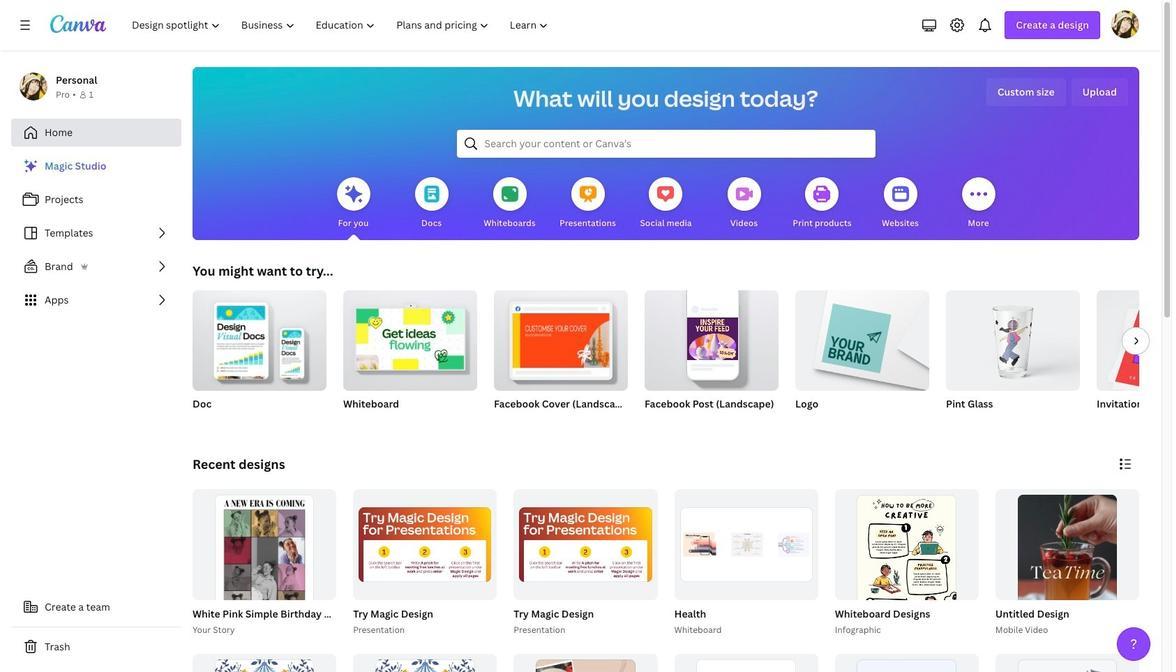 Task type: locate. For each thing, give the bounding box(es) containing it.
Search search field
[[485, 131, 848, 157]]

group
[[193, 285, 327, 429], [193, 285, 327, 391], [645, 285, 779, 429], [645, 285, 779, 391], [796, 285, 930, 429], [796, 285, 930, 391], [946, 285, 1080, 429], [946, 285, 1080, 391], [343, 290, 477, 429], [343, 290, 477, 391], [494, 290, 628, 429], [1097, 290, 1173, 429], [1097, 290, 1173, 391], [190, 489, 476, 672], [193, 489, 337, 672], [350, 489, 497, 637], [353, 489, 497, 600], [511, 489, 658, 637], [514, 489, 658, 600], [672, 489, 818, 637], [675, 489, 818, 600], [832, 489, 979, 672], [835, 489, 979, 672], [993, 489, 1140, 672], [996, 489, 1140, 672], [193, 654, 337, 672], [353, 654, 497, 672], [514, 654, 658, 672], [675, 654, 818, 672], [835, 654, 979, 672], [996, 654, 1140, 672]]

None search field
[[457, 130, 876, 158]]

list
[[11, 152, 181, 314]]



Task type: vqa. For each thing, say whether or not it's contained in the screenshot.
Top level navigation 'element'
yes



Task type: describe. For each thing, give the bounding box(es) containing it.
stephanie aranda image
[[1112, 10, 1140, 38]]

top level navigation element
[[123, 11, 561, 39]]



